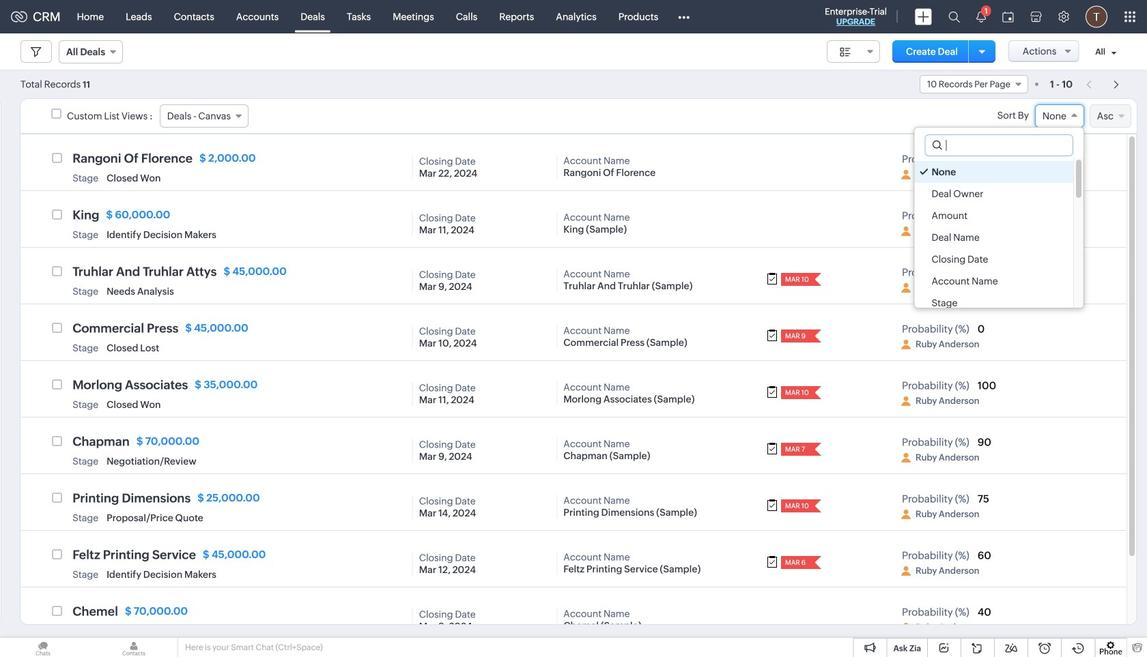 Task type: vqa. For each thing, say whether or not it's contained in the screenshot.
row group
no



Task type: describe. For each thing, give the bounding box(es) containing it.
profile element
[[1078, 0, 1116, 33]]

8 icon_profile image from the top
[[901, 567, 911, 576]]

create menu image
[[915, 9, 932, 25]]

6 option from the top
[[915, 270, 1074, 292]]

2 option from the top
[[915, 183, 1074, 205]]

calendar image
[[1003, 11, 1014, 22]]

create menu element
[[907, 0, 940, 33]]

profile image
[[1086, 6, 1108, 28]]

4 option from the top
[[915, 227, 1074, 249]]

2 icon_profile image from the top
[[901, 227, 911, 236]]

1 option from the top
[[915, 161, 1074, 183]]

3 icon_profile image from the top
[[901, 283, 911, 293]]

5 option from the top
[[915, 249, 1074, 270]]

4 icon_profile image from the top
[[901, 340, 911, 350]]



Task type: locate. For each thing, give the bounding box(es) containing it.
5 icon_profile image from the top
[[901, 397, 911, 406]]

1 icon_profile image from the top
[[901, 170, 911, 180]]

6 icon_profile image from the top
[[901, 453, 911, 463]]

search element
[[940, 0, 968, 33]]

signals element
[[968, 0, 994, 33]]

list box
[[915, 158, 1084, 314]]

logo image
[[11, 11, 27, 22]]

option
[[915, 161, 1074, 183], [915, 183, 1074, 205], [915, 205, 1074, 227], [915, 227, 1074, 249], [915, 249, 1074, 270], [915, 270, 1074, 292], [915, 292, 1074, 314]]

3 option from the top
[[915, 205, 1074, 227]]

search image
[[949, 11, 960, 23]]

None text field
[[926, 135, 1073, 156]]

icon_profile image
[[901, 170, 911, 180], [901, 227, 911, 236], [901, 283, 911, 293], [901, 340, 911, 350], [901, 397, 911, 406], [901, 453, 911, 463], [901, 510, 911, 520], [901, 567, 911, 576], [901, 624, 911, 633]]

7 icon_profile image from the top
[[901, 510, 911, 520]]

9 icon_profile image from the top
[[901, 624, 911, 633]]

contacts image
[[91, 639, 177, 658]]

7 option from the top
[[915, 292, 1074, 314]]

chats image
[[0, 639, 86, 658]]

None field
[[1035, 104, 1084, 128]]



